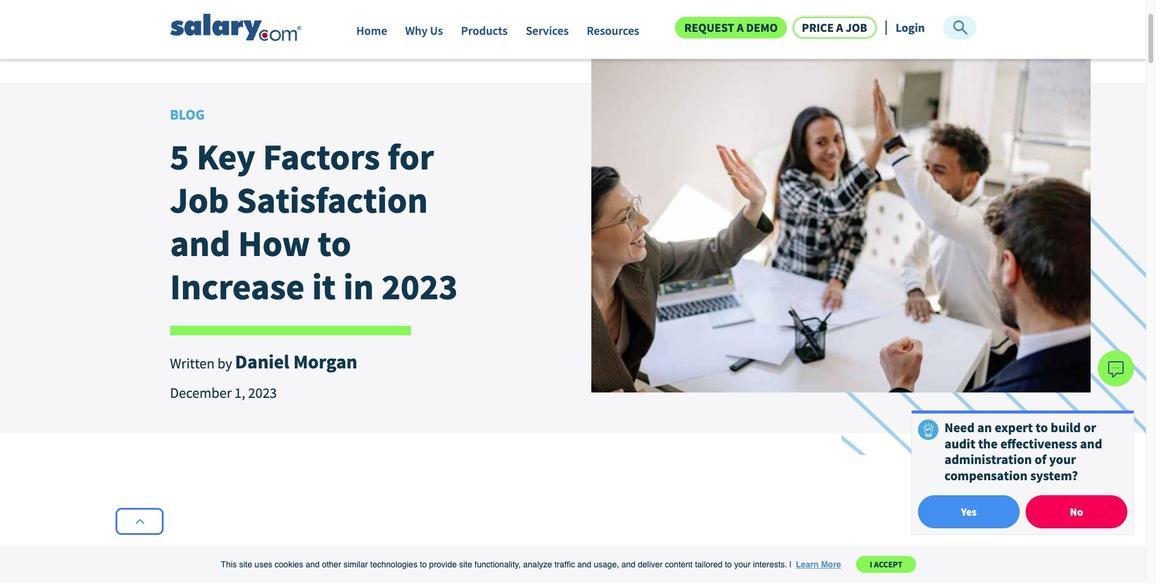 Task type: vqa. For each thing, say whether or not it's contained in the screenshot.
the Login
yes



Task type: describe. For each thing, give the bounding box(es) containing it.
factors
[[263, 134, 380, 179]]

|
[[790, 560, 792, 570]]

and inside the 5 key factors for job satisfaction and how to increase it in 2023
[[170, 221, 231, 266]]

need
[[945, 420, 975, 436]]

demo
[[746, 20, 778, 35]]

of
[[1035, 451, 1046, 468]]

or
[[1084, 420, 1096, 436]]

why us
[[405, 23, 443, 38]]

salary.com image
[[170, 14, 301, 42]]

an
[[977, 420, 992, 436]]

why us link
[[405, 23, 443, 44]]

administration
[[945, 451, 1032, 468]]

uses
[[255, 560, 272, 570]]

no button
[[1026, 496, 1127, 529]]

0 horizontal spatial 2023
[[248, 384, 277, 402]]

i
[[870, 560, 872, 570]]

cookies
[[275, 560, 303, 570]]

system?
[[1030, 467, 1078, 484]]

build
[[1051, 420, 1081, 436]]

5 key factors for job satisfaction and how to increase it in 2023
[[170, 134, 458, 309]]

and inside need an expert to build or audit the effectiveness and administration of your compensation system?
[[1080, 435, 1102, 452]]

no
[[1070, 505, 1083, 519]]

december
[[170, 384, 232, 402]]

home
[[356, 23, 387, 38]]

search image
[[952, 19, 969, 36]]

learn more button
[[794, 556, 843, 574]]

effectiveness
[[1000, 435, 1077, 452]]

cookieconsent dialog
[[0, 546, 1146, 584]]

5
[[170, 134, 189, 179]]

in
[[343, 264, 374, 309]]

i accept
[[870, 560, 903, 570]]

usage,
[[594, 560, 619, 570]]

resources
[[587, 23, 639, 38]]

other
[[322, 560, 341, 570]]

services link
[[526, 23, 569, 44]]

audit
[[945, 435, 975, 452]]

request a demo link
[[675, 17, 787, 39]]

by
[[217, 355, 232, 373]]

deliver
[[638, 560, 663, 570]]

satisfaction
[[237, 177, 428, 222]]

why
[[405, 23, 428, 38]]

price a job link
[[793, 17, 876, 39]]

daniel
[[235, 350, 289, 374]]

tailored
[[695, 560, 723, 570]]

content
[[665, 560, 693, 570]]

a for demo
[[737, 20, 744, 35]]

provide
[[429, 560, 457, 570]]

increase
[[170, 264, 305, 309]]

functionality,
[[475, 560, 521, 570]]

1 site from the left
[[239, 560, 252, 570]]

traffic
[[554, 560, 575, 570]]

more
[[821, 560, 841, 570]]

a for job
[[836, 20, 843, 35]]



Task type: locate. For each thing, give the bounding box(es) containing it.
site right this on the bottom of the page
[[239, 560, 252, 570]]

products link
[[461, 23, 508, 44]]

job
[[846, 20, 867, 35]]

1 horizontal spatial site
[[459, 560, 472, 570]]

how
[[238, 221, 310, 266]]

your inside cookieconsent dialog
[[734, 560, 751, 570]]

december 1, 2023
[[170, 384, 277, 402]]

a
[[737, 20, 744, 35], [836, 20, 843, 35]]

us
[[430, 23, 443, 38]]

services
[[526, 23, 569, 38]]

price
[[802, 20, 834, 35]]

analyze
[[523, 560, 552, 570]]

your inside need an expert to build or audit the effectiveness and administration of your compensation system?
[[1049, 451, 1076, 468]]

blog
[[170, 105, 205, 124]]

a inside request a demo link
[[737, 20, 744, 35]]

login
[[896, 20, 925, 35]]

to inside the 5 key factors for job satisfaction and how to increase it in 2023
[[318, 221, 351, 266]]

1 vertical spatial your
[[734, 560, 751, 570]]

price a job
[[802, 20, 867, 35]]

0 vertical spatial 2023
[[382, 264, 458, 309]]

resources link
[[587, 23, 639, 44]]

0 horizontal spatial a
[[737, 20, 744, 35]]

technologies
[[370, 560, 417, 570]]

i accept button
[[856, 557, 916, 573]]

a left demo on the right top of page
[[737, 20, 744, 35]]

1 a from the left
[[737, 20, 744, 35]]

a inside price a job link
[[836, 20, 843, 35]]

0 horizontal spatial your
[[734, 560, 751, 570]]

need an expert to build or audit the effectiveness and administration of your compensation system? document
[[911, 411, 1134, 535]]

the
[[978, 435, 998, 452]]

accept
[[874, 560, 903, 570]]

compensation
[[945, 467, 1028, 484]]

need an expert to build or audit the effectiveness and administration of your compensation system?
[[945, 420, 1102, 484]]

yes button
[[918, 496, 1020, 529]]

1 horizontal spatial your
[[1049, 451, 1076, 468]]

2 a from the left
[[836, 20, 843, 35]]

2023 inside the 5 key factors for job satisfaction and how to increase it in 2023
[[382, 264, 458, 309]]

job
[[170, 177, 229, 222]]

morgan
[[293, 350, 357, 374]]

your right of
[[1049, 451, 1076, 468]]

home link
[[356, 23, 387, 44]]

23080810dm 5 key factors for job satisfaction and how to increase it in 2023 hero image
[[592, 25, 1091, 393]]

login link
[[896, 20, 925, 35]]

site
[[239, 560, 252, 570], [459, 560, 472, 570]]

for
[[388, 134, 434, 179]]

your
[[1049, 451, 1076, 468], [734, 560, 751, 570]]

similar
[[343, 560, 368, 570]]

2 site from the left
[[459, 560, 472, 570]]

learn
[[796, 560, 819, 570]]

written
[[170, 355, 215, 373]]

a left "job"
[[836, 20, 843, 35]]

this
[[221, 560, 237, 570]]

interests.
[[753, 560, 787, 570]]

yes
[[961, 505, 977, 519]]

to
[[318, 221, 351, 266], [1036, 420, 1048, 436], [420, 560, 427, 570], [725, 560, 732, 570]]

your left interests.
[[734, 560, 751, 570]]

products
[[461, 23, 508, 38]]

1 horizontal spatial 2023
[[382, 264, 458, 309]]

written by daniel morgan
[[170, 350, 357, 374]]

site right provide
[[459, 560, 472, 570]]

expert
[[995, 420, 1033, 436]]

1,
[[235, 384, 245, 402]]

request
[[684, 20, 734, 35]]

1 horizontal spatial a
[[836, 20, 843, 35]]

this site uses cookies and other similar technologies to provide site functionality, analyze traffic and usage, and deliver content tailored to your interests. | learn more
[[221, 560, 841, 570]]

0 vertical spatial your
[[1049, 451, 1076, 468]]

it
[[312, 264, 336, 309]]

to inside need an expert to build or audit the effectiveness and administration of your compensation system?
[[1036, 420, 1048, 436]]

request a demo
[[684, 20, 778, 35]]

and
[[170, 221, 231, 266], [1080, 435, 1102, 452], [306, 560, 320, 570], [577, 560, 591, 570], [621, 560, 635, 570]]

2023
[[382, 264, 458, 309], [248, 384, 277, 402]]

1 vertical spatial 2023
[[248, 384, 277, 402]]

0 horizontal spatial site
[[239, 560, 252, 570]]

key
[[197, 134, 255, 179]]



